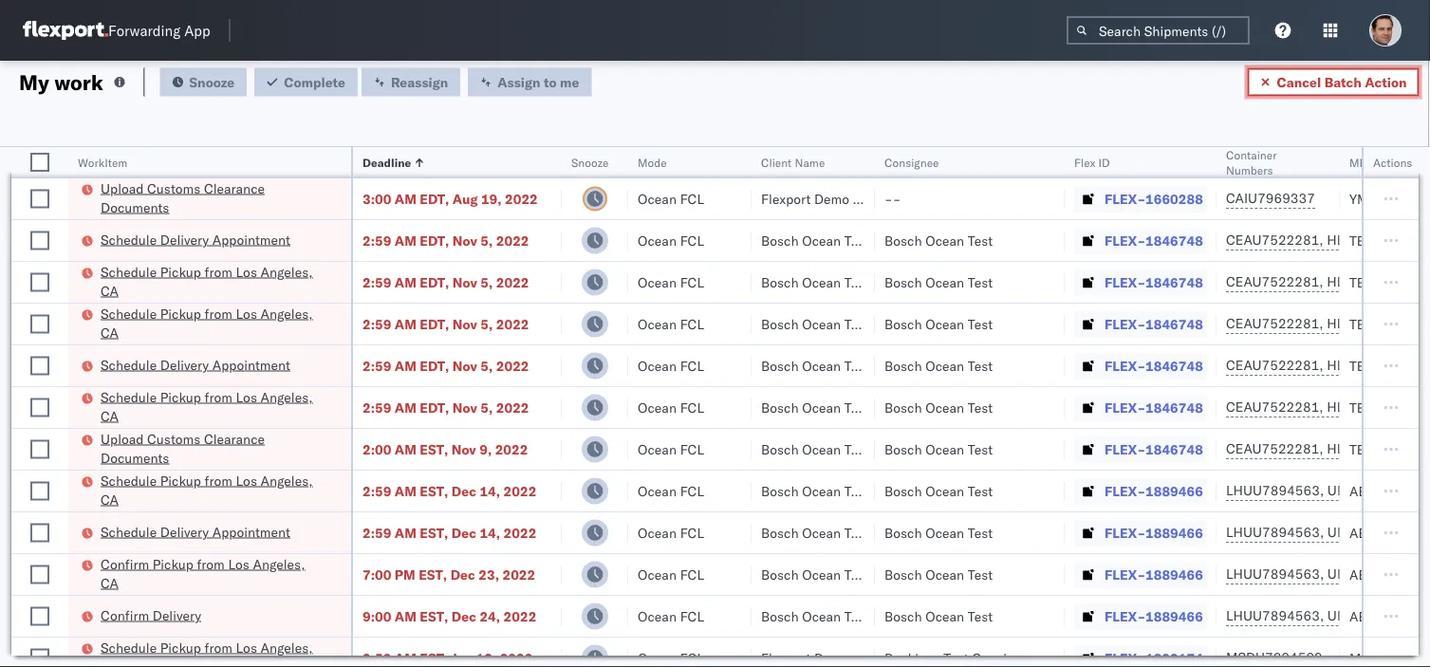 Task type: describe. For each thing, give the bounding box(es) containing it.
lhuu7894563, uetu5238478 for schedule pickup from los angeles, ca
[[1226, 482, 1420, 499]]

3 ceau7522281, from the top
[[1226, 315, 1324, 332]]

9 ocean fcl from the top
[[638, 524, 704, 541]]

1 ceau7522281, hlxu6269489, h from the top
[[1226, 232, 1431, 248]]

app
[[184, 21, 210, 39]]

clearance for 2:00 am est, nov 9, 2022
[[204, 431, 265, 447]]

4 1846748 from the top
[[1146, 357, 1204, 374]]

4 lhuu7894563, from the top
[[1226, 608, 1324, 624]]

3 ca from the top
[[101, 408, 119, 424]]

upload for 3:00 am edt, aug 19, 2022
[[101, 180, 144, 197]]

appointment for third schedule delivery appointment "button" from the bottom of the page
[[212, 231, 290, 248]]

11 ocean fcl from the top
[[638, 608, 704, 625]]

upload customs clearance documents button for 2:00 am est, nov 9, 2022
[[101, 430, 327, 469]]

9 am from the top
[[395, 524, 417, 541]]

1 1846748 from the top
[[1146, 232, 1204, 249]]

6 ca from the top
[[101, 658, 119, 667]]

8 schedule from the top
[[101, 639, 157, 656]]

11 flex- from the top
[[1105, 608, 1146, 625]]

2:00 am est, nov 9, 2022
[[363, 441, 528, 458]]

7:00 pm est, dec 23, 2022
[[363, 566, 536, 583]]

8 ocean fcl from the top
[[638, 483, 704, 499]]

angeles, inside confirm pickup from los angeles, ca
[[253, 556, 305, 572]]

test123456 for third schedule pickup from los angeles, ca link from the bottom
[[1350, 399, 1430, 416]]

confirm pickup from los angeles, ca button
[[101, 555, 327, 595]]

4 1889466 from the top
[[1146, 608, 1204, 625]]

4 flex- from the top
[[1105, 316, 1146, 332]]

3 fcl from the top
[[680, 274, 704, 290]]

3 1846748 from the top
[[1146, 316, 1204, 332]]

schedule delivery appointment link for 1st schedule delivery appointment "button" from the bottom
[[101, 523, 290, 542]]

flex-1846748 for 2:00 am est, nov 9, 2022's upload customs clearance documents link
[[1105, 441, 1204, 458]]

delivery inside the 'confirm delivery' link
[[153, 607, 201, 624]]

mbl/mawb nu
[[1350, 155, 1431, 169]]

flexport. image
[[23, 21, 108, 40]]

1 flex- from the top
[[1105, 190, 1146, 207]]

19,
[[481, 190, 502, 207]]

resize handle column header for flex id
[[1194, 147, 1217, 667]]

3 hlxu6269489, from the top
[[1327, 315, 1425, 332]]

2 flex- from the top
[[1105, 232, 1146, 249]]

13,
[[476, 650, 497, 666]]

11 fcl from the top
[[680, 608, 704, 625]]

4 h from the top
[[1428, 357, 1431, 374]]

7 flex- from the top
[[1105, 441, 1146, 458]]

aug
[[453, 190, 478, 207]]

schedule delivery appointment for third schedule delivery appointment "button" from the bottom of the page
[[101, 231, 290, 248]]

1 ocean fcl from the top
[[638, 190, 704, 207]]

2 ca from the top
[[101, 324, 119, 341]]

5 hlxu6269489, from the top
[[1327, 399, 1425, 415]]

uetu5238478 for schedule pickup from los angeles, ca
[[1328, 482, 1420, 499]]

nu
[[1419, 155, 1431, 169]]

flexport demo consignee for bookings test consignee
[[761, 650, 917, 666]]

flexport demo consignee for --
[[761, 190, 917, 207]]

caiu7969337
[[1226, 190, 1316, 206]]

1 schedule delivery appointment button from the top
[[101, 230, 290, 251]]

abcdefg784 for schedule delivery appointment
[[1350, 524, 1431, 541]]

resize handle column header for client name
[[852, 147, 875, 667]]

8 am from the top
[[395, 483, 417, 499]]

11 am from the top
[[395, 650, 417, 666]]

3 2:59 from the top
[[363, 316, 391, 332]]

3:00
[[363, 190, 391, 207]]

flex-1893174
[[1105, 650, 1204, 666]]

4 uetu5238478 from the top
[[1328, 608, 1420, 624]]

6 schedule from the top
[[101, 472, 157, 489]]

5 ocean fcl from the top
[[638, 357, 704, 374]]

actions
[[1374, 155, 1413, 169]]

23,
[[479, 566, 499, 583]]

6 2:59 from the top
[[363, 483, 391, 499]]

4 schedule from the top
[[101, 356, 157, 373]]

forwarding app
[[108, 21, 210, 39]]

my work
[[19, 69, 103, 95]]

los for 1st schedule pickup from los angeles, ca link from the top
[[236, 263, 257, 280]]

9,
[[480, 441, 492, 458]]

4 lhuu7894563, uetu5238478 from the top
[[1226, 608, 1420, 624]]

jan
[[452, 650, 473, 666]]

3 edt, from the top
[[420, 274, 449, 290]]

6 1846748 from the top
[[1146, 441, 1204, 458]]

mode button
[[628, 151, 733, 170]]

upload customs clearance documents link for 3:00 am edt, aug 19, 2022
[[101, 179, 327, 217]]

flex-1846748 for 1st schedule pickup from los angeles, ca link from the top
[[1105, 274, 1204, 290]]

flex-1889466 for confirm pickup from los angeles, ca
[[1105, 566, 1204, 583]]

4 test123456 from the top
[[1350, 357, 1430, 374]]

mbl/mawb nu button
[[1340, 151, 1431, 170]]

4 ceau7522281, hlxu6269489, h from the top
[[1226, 357, 1431, 374]]

4 schedule pickup from los angeles, ca link from the top
[[101, 471, 327, 509]]

documents for 2:00 am est, nov 9, 2022
[[101, 449, 169, 466]]

flexport for --
[[761, 190, 811, 207]]

7 ocean fcl from the top
[[638, 441, 704, 458]]

10 fcl from the top
[[680, 566, 704, 583]]

flex-1846748 for 4th schedule pickup from los angeles, ca link from the bottom
[[1105, 316, 1204, 332]]

confirm delivery link
[[101, 606, 201, 625]]

container
[[1226, 148, 1277, 162]]

9:00 am est, dec 24, 2022
[[363, 608, 537, 625]]

24,
[[480, 608, 500, 625]]

6 flex- from the top
[[1105, 399, 1146, 416]]

1 fcl from the top
[[680, 190, 704, 207]]

bookings test consignee
[[885, 650, 1036, 666]]

ca inside confirm pickup from los angeles, ca
[[101, 575, 119, 591]]

est, up 2:59 am est, jan 13, 2023
[[420, 608, 448, 625]]

2 ocean fcl from the top
[[638, 232, 704, 249]]

2 schedule pickup from los angeles, ca link from the top
[[101, 304, 327, 342]]

2:59 am est, dec 14, 2022 for schedule delivery appointment
[[363, 524, 537, 541]]

deadline button
[[353, 151, 543, 170]]

batch
[[1325, 74, 1362, 90]]

est, for fourth schedule pickup from los angeles, ca link
[[420, 483, 448, 499]]

1 5, from the top
[[481, 232, 493, 249]]

los for 4th schedule pickup from los angeles, ca link from the bottom
[[236, 305, 257, 322]]

14, for schedule delivery appointment
[[480, 524, 500, 541]]

10 ocean fcl from the top
[[638, 566, 704, 583]]

resize handle column header for deadline
[[539, 147, 562, 667]]

mode
[[638, 155, 667, 169]]

5 schedule pickup from los angeles, ca button from the top
[[101, 638, 327, 667]]

4 schedule pickup from los angeles, ca button from the top
[[101, 471, 327, 511]]

1 edt, from the top
[[420, 190, 449, 207]]

3 flex- from the top
[[1105, 274, 1146, 290]]

4 flex-1846748 from the top
[[1105, 357, 1204, 374]]

1 2:59 am edt, nov 5, 2022 from the top
[[363, 232, 529, 249]]

forwarding
[[108, 21, 181, 39]]

5 edt, from the top
[[420, 357, 449, 374]]

lhuu7894563, uetu5238478 for schedule delivery appointment
[[1226, 524, 1420, 541]]

1 flex-1846748 from the top
[[1105, 232, 1204, 249]]

upload customs clearance documents button for 3:00 am edt, aug 19, 2022
[[101, 179, 327, 219]]

2 ceau7522281, from the top
[[1226, 273, 1324, 290]]

flex-1889466 for schedule pickup from los angeles, ca
[[1105, 483, 1204, 499]]

client name button
[[752, 151, 856, 170]]

est, for schedule delivery appointment link associated with 1st schedule delivery appointment "button" from the bottom
[[420, 524, 448, 541]]

bookings
[[885, 650, 940, 666]]

1 2:59 from the top
[[363, 232, 391, 249]]

pm
[[395, 566, 416, 583]]

appointment for 2nd schedule delivery appointment "button"
[[212, 356, 290, 373]]

4 2:59 from the top
[[363, 357, 391, 374]]

2 am from the top
[[395, 232, 417, 249]]

schedule pickup from los angeles, ca for 1st schedule pickup from los angeles, ca link from the top
[[101, 263, 313, 299]]

workitem
[[78, 155, 128, 169]]

my
[[19, 69, 49, 95]]

4 edt, from the top
[[420, 316, 449, 332]]

4 flex-1889466 from the top
[[1105, 608, 1204, 625]]

1 test123456 from the top
[[1350, 232, 1430, 249]]

1 am from the top
[[395, 190, 417, 207]]

schedule pickup from los angeles, ca for fourth schedule pickup from los angeles, ca link
[[101, 472, 313, 508]]

3 am from the top
[[395, 274, 417, 290]]

1889466 for schedule pickup from los angeles, ca
[[1146, 483, 1204, 499]]

schedule pickup from los angeles, ca for third schedule pickup from los angeles, ca link from the bottom
[[101, 389, 313, 424]]

id
[[1099, 155, 1110, 169]]

8 2:59 from the top
[[363, 650, 391, 666]]

7 2:59 from the top
[[363, 524, 391, 541]]

4 ceau7522281, from the top
[[1226, 357, 1324, 374]]

6 ocean fcl from the top
[[638, 399, 704, 416]]

action
[[1365, 74, 1407, 90]]

schedule delivery appointment for 2nd schedule delivery appointment "button"
[[101, 356, 290, 373]]

6 am from the top
[[395, 399, 417, 416]]

6 ceau7522281, from the top
[[1226, 440, 1324, 457]]

9:00
[[363, 608, 391, 625]]

upload customs clearance documents link for 2:00 am est, nov 9, 2022
[[101, 430, 327, 468]]

los for confirm pickup from los angeles, ca link
[[228, 556, 250, 572]]

10 am from the top
[[395, 608, 417, 625]]

1 schedule pickup from los angeles, ca link from the top
[[101, 262, 327, 300]]

7 schedule from the top
[[101, 524, 157, 540]]

upload customs clearance documents for 2:00
[[101, 431, 265, 466]]

ceau7522281, hlxu6269489, h for 2:00 am est, nov 9, 2022's upload customs clearance documents link
[[1226, 440, 1431, 457]]

2:00
[[363, 441, 391, 458]]

5 1846748 from the top
[[1146, 399, 1204, 416]]

4 ca from the top
[[101, 491, 119, 508]]

dec for schedule pickup from los angeles, ca
[[452, 483, 477, 499]]

1 ceau7522281, from the top
[[1226, 232, 1324, 248]]

1 hlxu6269489, from the top
[[1327, 232, 1425, 248]]

flex id button
[[1065, 151, 1198, 170]]

consignee button
[[875, 151, 1046, 170]]

pickup inside confirm pickup from los angeles, ca
[[153, 556, 194, 572]]

documents for 3:00 am edt, aug 19, 2022
[[101, 199, 169, 215]]

snooze
[[571, 155, 609, 169]]

mbl/mawb
[[1350, 155, 1416, 169]]

est, for 5th schedule pickup from los angeles, ca link from the top
[[420, 650, 448, 666]]

1889466 for confirm pickup from los angeles, ca
[[1146, 566, 1204, 583]]

5 schedule pickup from los angeles, ca link from the top
[[101, 638, 327, 667]]

flex id
[[1075, 155, 1110, 169]]

client
[[761, 155, 792, 169]]

2:59 am est, jan 13, 2023
[[363, 650, 533, 666]]

workitem button
[[68, 151, 332, 170]]

12 flex- from the top
[[1105, 650, 1146, 666]]

5 5, from the top
[[481, 399, 493, 416]]

cancel batch action button
[[1248, 68, 1420, 96]]



Task type: vqa. For each thing, say whether or not it's contained in the screenshot.
Schedule Delivery Appointment's FLEX-1889466
yes



Task type: locate. For each thing, give the bounding box(es) containing it.
deadline
[[363, 155, 411, 169]]

documents
[[101, 199, 169, 215], [101, 449, 169, 466]]

2:59 am edt, nov 5, 2022 for third schedule pickup from los angeles, ca link from the bottom
[[363, 399, 529, 416]]

1 vertical spatial upload customs clearance documents link
[[101, 430, 327, 468]]

6 ceau7522281, hlxu6269489, h from the top
[[1226, 440, 1431, 457]]

2 lhuu7894563, uetu5238478 from the top
[[1226, 524, 1420, 541]]

lhuu7894563, uetu5238478
[[1226, 482, 1420, 499], [1226, 524, 1420, 541], [1226, 566, 1420, 582], [1226, 608, 1420, 624]]

test123456 for 1st schedule pickup from los angeles, ca link from the top
[[1350, 274, 1430, 290]]

2 schedule pickup from los angeles, ca from the top
[[101, 305, 313, 341]]

1 2:59 am est, dec 14, 2022 from the top
[[363, 483, 537, 499]]

schedule pickup from los angeles, ca for 5th schedule pickup from los angeles, ca link from the top
[[101, 639, 313, 667]]

0 vertical spatial appointment
[[212, 231, 290, 248]]

cancel
[[1277, 74, 1322, 90]]

resize handle column header for consignee
[[1042, 147, 1065, 667]]

confirm pickup from los angeles, ca link
[[101, 555, 327, 593]]

0 vertical spatial upload customs clearance documents link
[[101, 179, 327, 217]]

maeu973612
[[1350, 650, 1431, 666]]

2 ceau7522281, hlxu6269489, h from the top
[[1226, 273, 1431, 290]]

confirm for confirm delivery
[[101, 607, 149, 624]]

est, up 7:00 pm est, dec 23, 2022
[[420, 524, 448, 541]]

2 vertical spatial schedule delivery appointment link
[[101, 523, 290, 542]]

est, left 9,
[[420, 441, 448, 458]]

2 upload from the top
[[101, 431, 144, 447]]

dec for confirm pickup from los angeles, ca
[[451, 566, 475, 583]]

1 vertical spatial 14,
[[480, 524, 500, 541]]

uetu5238478 for confirm pickup from los angeles, ca
[[1328, 566, 1420, 582]]

2 uetu5238478 from the top
[[1328, 524, 1420, 541]]

demo
[[814, 190, 850, 207], [814, 650, 850, 666]]

consignee inside consignee button
[[885, 155, 939, 169]]

test123456 for 2:00 am est, nov 9, 2022's upload customs clearance documents link
[[1350, 441, 1430, 458]]

resize handle column header for container numbers
[[1318, 147, 1340, 667]]

demo for bookings test consignee
[[814, 650, 850, 666]]

flexport demo consignee
[[761, 190, 917, 207], [761, 650, 917, 666]]

edt,
[[420, 190, 449, 207], [420, 232, 449, 249], [420, 274, 449, 290], [420, 316, 449, 332], [420, 357, 449, 374], [420, 399, 449, 416]]

dec left 23,
[[451, 566, 475, 583]]

7 fcl from the top
[[680, 441, 704, 458]]

None checkbox
[[30, 189, 49, 208], [30, 231, 49, 250], [30, 273, 49, 292], [30, 315, 49, 334], [30, 356, 49, 375], [30, 398, 49, 417], [30, 482, 49, 501], [30, 565, 49, 584], [30, 189, 49, 208], [30, 231, 49, 250], [30, 273, 49, 292], [30, 315, 49, 334], [30, 356, 49, 375], [30, 398, 49, 417], [30, 482, 49, 501], [30, 565, 49, 584]]

2023
[[500, 650, 533, 666]]

name
[[795, 155, 825, 169]]

1 vertical spatial customs
[[147, 431, 201, 447]]

None checkbox
[[30, 153, 49, 172], [30, 440, 49, 459], [30, 524, 49, 543], [30, 607, 49, 626], [30, 649, 49, 667], [30, 153, 49, 172], [30, 440, 49, 459], [30, 524, 49, 543], [30, 607, 49, 626], [30, 649, 49, 667]]

1 upload from the top
[[101, 180, 144, 197]]

0 vertical spatial schedule delivery appointment button
[[101, 230, 290, 251]]

2:59 am est, dec 14, 2022
[[363, 483, 537, 499], [363, 524, 537, 541]]

2 schedule pickup from los angeles, ca button from the top
[[101, 304, 327, 344]]

0 vertical spatial 14,
[[480, 483, 500, 499]]

1 confirm from the top
[[101, 556, 149, 572]]

10 flex- from the top
[[1105, 566, 1146, 583]]

nov
[[453, 232, 477, 249], [453, 274, 477, 290], [453, 316, 477, 332], [453, 357, 477, 374], [453, 399, 477, 416], [452, 441, 476, 458]]

4 abcdefg784 from the top
[[1350, 608, 1431, 625]]

4 5, from the top
[[481, 357, 493, 374]]

flex-1660288
[[1105, 190, 1204, 207]]

bosch ocean test
[[761, 232, 870, 249], [885, 232, 993, 249], [761, 274, 870, 290], [885, 274, 993, 290], [761, 316, 870, 332], [885, 316, 993, 332], [761, 357, 870, 374], [885, 357, 993, 374], [761, 399, 870, 416], [885, 399, 993, 416], [761, 441, 870, 458], [885, 441, 993, 458], [761, 483, 870, 499], [885, 483, 993, 499], [761, 524, 870, 541], [885, 524, 993, 541], [761, 566, 870, 583], [885, 566, 993, 583], [761, 608, 870, 625], [885, 608, 993, 625]]

2:59 am est, dec 14, 2022 for schedule pickup from los angeles, ca
[[363, 483, 537, 499]]

bosch
[[761, 232, 799, 249], [885, 232, 922, 249], [761, 274, 799, 290], [885, 274, 922, 290], [761, 316, 799, 332], [885, 316, 922, 332], [761, 357, 799, 374], [885, 357, 922, 374], [761, 399, 799, 416], [885, 399, 922, 416], [761, 441, 799, 458], [885, 441, 922, 458], [761, 483, 799, 499], [885, 483, 922, 499], [761, 524, 799, 541], [885, 524, 922, 541], [761, 566, 799, 583], [885, 566, 922, 583], [761, 608, 799, 625], [885, 608, 922, 625]]

nov for 2:00 am est, nov 9, 2022's upload customs clearance documents link
[[452, 441, 476, 458]]

--
[[885, 190, 901, 207]]

h for 1st schedule pickup from los angeles, ca link from the top
[[1428, 273, 1431, 290]]

2:59 am edt, nov 5, 2022 for 1st schedule pickup from los angeles, ca link from the top
[[363, 274, 529, 290]]

flexport for bookings test consignee
[[761, 650, 811, 666]]

pickup
[[160, 263, 201, 280], [160, 305, 201, 322], [160, 389, 201, 405], [160, 472, 201, 489], [153, 556, 194, 572], [160, 639, 201, 656]]

appointment
[[212, 231, 290, 248], [212, 356, 290, 373], [212, 524, 290, 540]]

container numbers
[[1226, 148, 1277, 177]]

2 lhuu7894563, from the top
[[1226, 524, 1324, 541]]

container numbers button
[[1217, 143, 1321, 178]]

2 schedule from the top
[[101, 263, 157, 280]]

6 h from the top
[[1428, 440, 1431, 457]]

1 vertical spatial schedule delivery appointment
[[101, 356, 290, 373]]

dec for schedule delivery appointment
[[452, 524, 477, 541]]

2:59 am edt, nov 5, 2022 for 4th schedule pickup from los angeles, ca link from the bottom
[[363, 316, 529, 332]]

2 1846748 from the top
[[1146, 274, 1204, 290]]

1 h from the top
[[1428, 232, 1431, 248]]

1 - from the left
[[885, 190, 893, 207]]

0 vertical spatial documents
[[101, 199, 169, 215]]

abcdefg784 for confirm pickup from los angeles, ca
[[1350, 566, 1431, 583]]

3 ceau7522281, hlxu6269489, h from the top
[[1226, 315, 1431, 332]]

confirm delivery
[[101, 607, 201, 624]]

4 resize handle column header from the left
[[606, 147, 628, 667]]

ceau7522281, hlxu6269489, h for 4th schedule pickup from los angeles, ca link from the bottom
[[1226, 315, 1431, 332]]

4 2:59 am edt, nov 5, 2022 from the top
[[363, 357, 529, 374]]

5 schedule from the top
[[101, 389, 157, 405]]

est, for confirm pickup from los angeles, ca link
[[419, 566, 447, 583]]

5 am from the top
[[395, 357, 417, 374]]

lhuu7894563, for confirm pickup from los angeles, ca
[[1226, 566, 1324, 582]]

angeles,
[[261, 263, 313, 280], [261, 305, 313, 322], [261, 389, 313, 405], [261, 472, 313, 489], [253, 556, 305, 572], [261, 639, 313, 656]]

schedule delivery appointment link
[[101, 230, 290, 249], [101, 356, 290, 374], [101, 523, 290, 542]]

Search Shipments (/) text field
[[1067, 16, 1250, 45]]

confirm for confirm pickup from los angeles, ca
[[101, 556, 149, 572]]

schedule delivery appointment button
[[101, 230, 290, 251], [101, 356, 290, 376], [101, 523, 290, 543]]

2:59
[[363, 232, 391, 249], [363, 274, 391, 290], [363, 316, 391, 332], [363, 357, 391, 374], [363, 399, 391, 416], [363, 483, 391, 499], [363, 524, 391, 541], [363, 650, 391, 666]]

2 vertical spatial appointment
[[212, 524, 290, 540]]

1 upload customs clearance documents button from the top
[[101, 179, 327, 219]]

1 vertical spatial documents
[[101, 449, 169, 466]]

5 2:59 am edt, nov 5, 2022 from the top
[[363, 399, 529, 416]]

resize handle column header for mode
[[729, 147, 752, 667]]

2:59 am est, dec 14, 2022 down 2:00 am est, nov 9, 2022
[[363, 483, 537, 499]]

2 - from the left
[[893, 190, 901, 207]]

uetu5238478
[[1328, 482, 1420, 499], [1328, 524, 1420, 541], [1328, 566, 1420, 582], [1328, 608, 1420, 624]]

14, for schedule pickup from los angeles, ca
[[480, 483, 500, 499]]

8 resize handle column header from the left
[[1194, 147, 1217, 667]]

1 vertical spatial upload customs clearance documents button
[[101, 430, 327, 469]]

1 vertical spatial confirm
[[101, 607, 149, 624]]

1 vertical spatial flexport demo consignee
[[761, 650, 917, 666]]

ocean
[[638, 190, 677, 207], [638, 232, 677, 249], [802, 232, 841, 249], [926, 232, 965, 249], [638, 274, 677, 290], [802, 274, 841, 290], [926, 274, 965, 290], [638, 316, 677, 332], [802, 316, 841, 332], [926, 316, 965, 332], [638, 357, 677, 374], [802, 357, 841, 374], [926, 357, 965, 374], [638, 399, 677, 416], [802, 399, 841, 416], [926, 399, 965, 416], [638, 441, 677, 458], [802, 441, 841, 458], [926, 441, 965, 458], [638, 483, 677, 499], [802, 483, 841, 499], [926, 483, 965, 499], [638, 524, 677, 541], [802, 524, 841, 541], [926, 524, 965, 541], [638, 566, 677, 583], [802, 566, 841, 583], [926, 566, 965, 583], [638, 608, 677, 625], [802, 608, 841, 625], [926, 608, 965, 625], [638, 650, 677, 666]]

1 vertical spatial schedule delivery appointment link
[[101, 356, 290, 374]]

7 am from the top
[[395, 441, 417, 458]]

schedule delivery appointment link for third schedule delivery appointment "button" from the bottom of the page
[[101, 230, 290, 249]]

schedule delivery appointment for 1st schedule delivery appointment "button" from the bottom
[[101, 524, 290, 540]]

ceau7522281, hlxu6269489, h for 1st schedule pickup from los angeles, ca link from the top
[[1226, 273, 1431, 290]]

2 documents from the top
[[101, 449, 169, 466]]

lhuu7894563, uetu5238478 for confirm pickup from los angeles, ca
[[1226, 566, 1420, 582]]

14,
[[480, 483, 500, 499], [480, 524, 500, 541]]

1846748
[[1146, 232, 1204, 249], [1146, 274, 1204, 290], [1146, 316, 1204, 332], [1146, 357, 1204, 374], [1146, 399, 1204, 416], [1146, 441, 1204, 458]]

0 vertical spatial upload customs clearance documents button
[[101, 179, 327, 219]]

delivery
[[160, 231, 209, 248], [160, 356, 209, 373], [160, 524, 209, 540], [153, 607, 201, 624]]

0 vertical spatial flexport
[[761, 190, 811, 207]]

est, right pm
[[419, 566, 447, 583]]

nov for 1st schedule pickup from los angeles, ca link from the top
[[453, 274, 477, 290]]

los for fourth schedule pickup from los angeles, ca link
[[236, 472, 257, 489]]

2 flex-1846748 from the top
[[1105, 274, 1204, 290]]

los for 5th schedule pickup from los angeles, ca link from the top
[[236, 639, 257, 656]]

0 vertical spatial schedule delivery appointment
[[101, 231, 290, 248]]

est, for 2:00 am est, nov 9, 2022's upload customs clearance documents link
[[420, 441, 448, 458]]

demo for --
[[814, 190, 850, 207]]

9 flex- from the top
[[1105, 524, 1146, 541]]

h for 4th schedule pickup from los angeles, ca link from the bottom
[[1428, 315, 1431, 332]]

2 upload customs clearance documents from the top
[[101, 431, 265, 466]]

0 vertical spatial clearance
[[204, 180, 265, 197]]

1 flexport from the top
[[761, 190, 811, 207]]

1 vertical spatial clearance
[[204, 431, 265, 447]]

3 h from the top
[[1428, 315, 1431, 332]]

upload customs clearance documents
[[101, 180, 265, 215], [101, 431, 265, 466]]

dec up 7:00 pm est, dec 23, 2022
[[452, 524, 477, 541]]

est, left jan
[[420, 650, 448, 666]]

work
[[54, 69, 103, 95]]

h for 2:00 am est, nov 9, 2022's upload customs clearance documents link
[[1428, 440, 1431, 457]]

5 ceau7522281, from the top
[[1226, 399, 1324, 415]]

2 schedule delivery appointment button from the top
[[101, 356, 290, 376]]

4 hlxu6269489, from the top
[[1327, 357, 1425, 374]]

5 fcl from the top
[[680, 357, 704, 374]]

am
[[395, 190, 417, 207], [395, 232, 417, 249], [395, 274, 417, 290], [395, 316, 417, 332], [395, 357, 417, 374], [395, 399, 417, 416], [395, 441, 417, 458], [395, 483, 417, 499], [395, 524, 417, 541], [395, 608, 417, 625], [395, 650, 417, 666]]

schedule pickup from los angeles, ca link
[[101, 262, 327, 300], [101, 304, 327, 342], [101, 388, 327, 426], [101, 471, 327, 509], [101, 638, 327, 667]]

nov for 4th schedule pickup from los angeles, ca link from the bottom
[[453, 316, 477, 332]]

1 vertical spatial demo
[[814, 650, 850, 666]]

flex-1893174 button
[[1075, 645, 1207, 667], [1075, 645, 1207, 667]]

2 2:59 from the top
[[363, 274, 391, 290]]

2 5, from the top
[[481, 274, 493, 290]]

resize handle column header for workitem
[[328, 147, 351, 667]]

ceau7522281,
[[1226, 232, 1324, 248], [1226, 273, 1324, 290], [1226, 315, 1324, 332], [1226, 357, 1324, 374], [1226, 399, 1324, 415], [1226, 440, 1324, 457]]

1 customs from the top
[[147, 180, 201, 197]]

0 vertical spatial confirm
[[101, 556, 149, 572]]

1 demo from the top
[[814, 190, 850, 207]]

5 ceau7522281, hlxu6269489, h from the top
[[1226, 399, 1431, 415]]

lhuu7894563, for schedule delivery appointment
[[1226, 524, 1324, 541]]

from inside confirm pickup from los angeles, ca
[[197, 556, 225, 572]]

abcdefg784
[[1350, 483, 1431, 499], [1350, 524, 1431, 541], [1350, 566, 1431, 583], [1350, 608, 1431, 625]]

upload customs clearance documents button
[[101, 179, 327, 219], [101, 430, 327, 469]]

1 ca from the top
[[101, 282, 119, 299]]

ceau7522281, hlxu6269489, h for third schedule pickup from los angeles, ca link from the bottom
[[1226, 399, 1431, 415]]

2 schedule delivery appointment link from the top
[[101, 356, 290, 374]]

3 appointment from the top
[[212, 524, 290, 540]]

12 fcl from the top
[[680, 650, 704, 666]]

from
[[205, 263, 232, 280], [205, 305, 232, 322], [205, 389, 232, 405], [205, 472, 232, 489], [197, 556, 225, 572], [205, 639, 232, 656]]

lhuu7894563, for schedule pickup from los angeles, ca
[[1226, 482, 1324, 499]]

ocean fcl
[[638, 190, 704, 207], [638, 232, 704, 249], [638, 274, 704, 290], [638, 316, 704, 332], [638, 357, 704, 374], [638, 399, 704, 416], [638, 441, 704, 458], [638, 483, 704, 499], [638, 524, 704, 541], [638, 566, 704, 583], [638, 608, 704, 625], [638, 650, 704, 666]]

test123456 for 4th schedule pickup from los angeles, ca link from the bottom
[[1350, 316, 1430, 332]]

3 schedule pickup from los angeles, ca link from the top
[[101, 388, 327, 426]]

flex
[[1075, 155, 1096, 169]]

flex-1660288 button
[[1075, 186, 1207, 212], [1075, 186, 1207, 212]]

confirm down confirm pickup from los angeles, ca
[[101, 607, 149, 624]]

0 vertical spatial flexport demo consignee
[[761, 190, 917, 207]]

3 1889466 from the top
[[1146, 566, 1204, 583]]

appointment for 1st schedule delivery appointment "button" from the bottom
[[212, 524, 290, 540]]

customs for 3:00
[[147, 180, 201, 197]]

client name
[[761, 155, 825, 169]]

ca
[[101, 282, 119, 299], [101, 324, 119, 341], [101, 408, 119, 424], [101, 491, 119, 508], [101, 575, 119, 591], [101, 658, 119, 667]]

consignee
[[885, 155, 939, 169], [853, 190, 917, 207], [853, 650, 917, 666], [972, 650, 1036, 666]]

3 schedule delivery appointment button from the top
[[101, 523, 290, 543]]

5 test123456 from the top
[[1350, 399, 1430, 416]]

14, up 23,
[[480, 524, 500, 541]]

0 vertical spatial demo
[[814, 190, 850, 207]]

flex-1889466 for schedule delivery appointment
[[1105, 524, 1204, 541]]

confirm inside button
[[101, 607, 149, 624]]

2 2:59 am est, dec 14, 2022 from the top
[[363, 524, 537, 541]]

1660288
[[1146, 190, 1204, 207]]

1 flexport demo consignee from the top
[[761, 190, 917, 207]]

1889466
[[1146, 483, 1204, 499], [1146, 524, 1204, 541], [1146, 566, 1204, 583], [1146, 608, 1204, 625]]

1893174
[[1146, 650, 1204, 666]]

resize handle column header
[[46, 147, 68, 667], [328, 147, 351, 667], [539, 147, 562, 667], [606, 147, 628, 667], [729, 147, 752, 667], [852, 147, 875, 667], [1042, 147, 1065, 667], [1194, 147, 1217, 667], [1318, 147, 1340, 667], [1396, 147, 1419, 667]]

schedule pickup from los angeles, ca
[[101, 263, 313, 299], [101, 305, 313, 341], [101, 389, 313, 424], [101, 472, 313, 508], [101, 639, 313, 667]]

2022
[[505, 190, 538, 207], [496, 232, 529, 249], [496, 274, 529, 290], [496, 316, 529, 332], [496, 357, 529, 374], [496, 399, 529, 416], [495, 441, 528, 458], [504, 483, 537, 499], [504, 524, 537, 541], [503, 566, 536, 583], [504, 608, 537, 625]]

1 vertical spatial upload customs clearance documents
[[101, 431, 265, 466]]

test
[[845, 232, 870, 249], [968, 232, 993, 249], [845, 274, 870, 290], [968, 274, 993, 290], [845, 316, 870, 332], [968, 316, 993, 332], [845, 357, 870, 374], [968, 357, 993, 374], [845, 399, 870, 416], [968, 399, 993, 416], [845, 441, 870, 458], [968, 441, 993, 458], [845, 483, 870, 499], [968, 483, 993, 499], [845, 524, 870, 541], [968, 524, 993, 541], [845, 566, 870, 583], [968, 566, 993, 583], [845, 608, 870, 625], [968, 608, 993, 625], [944, 650, 969, 666]]

forwarding app link
[[23, 21, 210, 40]]

12 ocean fcl from the top
[[638, 650, 704, 666]]

flex-1846748 for third schedule pickup from los angeles, ca link from the bottom
[[1105, 399, 1204, 416]]

0 vertical spatial schedule delivery appointment link
[[101, 230, 290, 249]]

3 schedule pickup from los angeles, ca button from the top
[[101, 388, 327, 428]]

upload customs clearance documents link
[[101, 179, 327, 217], [101, 430, 327, 468]]

nov for third schedule pickup from los angeles, ca link from the bottom
[[453, 399, 477, 416]]

5,
[[481, 232, 493, 249], [481, 274, 493, 290], [481, 316, 493, 332], [481, 357, 493, 374], [481, 399, 493, 416]]

1 14, from the top
[[480, 483, 500, 499]]

1 vertical spatial schedule delivery appointment button
[[101, 356, 290, 376]]

ymluw2366
[[1350, 190, 1431, 207]]

0 vertical spatial upload customs clearance documents
[[101, 180, 265, 215]]

1 vertical spatial appointment
[[212, 356, 290, 373]]

confirm up confirm delivery on the bottom left of the page
[[101, 556, 149, 572]]

upload customs clearance documents for 3:00
[[101, 180, 265, 215]]

1 upload customs clearance documents from the top
[[101, 180, 265, 215]]

14, down 9,
[[480, 483, 500, 499]]

7:00
[[363, 566, 391, 583]]

demo down name
[[814, 190, 850, 207]]

1 vertical spatial 2:59 am est, dec 14, 2022
[[363, 524, 537, 541]]

uetu5238478 for schedule delivery appointment
[[1328, 524, 1420, 541]]

3 schedule from the top
[[101, 305, 157, 322]]

7 resize handle column header from the left
[[1042, 147, 1065, 667]]

upload for 2:00 am est, nov 9, 2022
[[101, 431, 144, 447]]

msdu7304509
[[1226, 649, 1323, 666]]

flexport
[[761, 190, 811, 207], [761, 650, 811, 666]]

demo left bookings
[[814, 650, 850, 666]]

2 appointment from the top
[[212, 356, 290, 373]]

confirm delivery button
[[101, 606, 201, 627]]

los for third schedule pickup from los angeles, ca link from the bottom
[[236, 389, 257, 405]]

schedule
[[101, 231, 157, 248], [101, 263, 157, 280], [101, 305, 157, 322], [101, 356, 157, 373], [101, 389, 157, 405], [101, 472, 157, 489], [101, 524, 157, 540], [101, 639, 157, 656]]

schedule delivery appointment link for 2nd schedule delivery appointment "button"
[[101, 356, 290, 374]]

1889466 for schedule delivery appointment
[[1146, 524, 1204, 541]]

lhuu7894563,
[[1226, 482, 1324, 499], [1226, 524, 1324, 541], [1226, 566, 1324, 582], [1226, 608, 1324, 624]]

2 14, from the top
[[480, 524, 500, 541]]

hlxu6269489,
[[1327, 232, 1425, 248], [1327, 273, 1425, 290], [1327, 315, 1425, 332], [1327, 357, 1425, 374], [1327, 399, 1425, 415], [1327, 440, 1425, 457]]

dec left 24,
[[452, 608, 477, 625]]

1 clearance from the top
[[204, 180, 265, 197]]

cancel batch action
[[1277, 74, 1407, 90]]

abcdefg784 for schedule pickup from los angeles, ca
[[1350, 483, 1431, 499]]

2 edt, from the top
[[420, 232, 449, 249]]

3:00 am edt, aug 19, 2022
[[363, 190, 538, 207]]

0 vertical spatial 2:59 am est, dec 14, 2022
[[363, 483, 537, 499]]

2 vertical spatial schedule delivery appointment
[[101, 524, 290, 540]]

dec down 2:00 am est, nov 9, 2022
[[452, 483, 477, 499]]

1 appointment from the top
[[212, 231, 290, 248]]

customs for 2:00
[[147, 431, 201, 447]]

4 fcl from the top
[[680, 316, 704, 332]]

2 customs from the top
[[147, 431, 201, 447]]

numbers
[[1226, 163, 1273, 177]]

1 lhuu7894563, uetu5238478 from the top
[[1226, 482, 1420, 499]]

confirm inside confirm pickup from los angeles, ca
[[101, 556, 149, 572]]

0 vertical spatial upload
[[101, 180, 144, 197]]

confirm pickup from los angeles, ca
[[101, 556, 305, 591]]

1 schedule from the top
[[101, 231, 157, 248]]

8 fcl from the top
[[680, 483, 704, 499]]

5 flex-1846748 from the top
[[1105, 399, 1204, 416]]

clearance for 3:00 am edt, aug 19, 2022
[[204, 180, 265, 197]]

fcl
[[680, 190, 704, 207], [680, 232, 704, 249], [680, 274, 704, 290], [680, 316, 704, 332], [680, 357, 704, 374], [680, 399, 704, 416], [680, 441, 704, 458], [680, 483, 704, 499], [680, 524, 704, 541], [680, 566, 704, 583], [680, 608, 704, 625], [680, 650, 704, 666]]

h for third schedule pickup from los angeles, ca link from the bottom
[[1428, 399, 1431, 415]]

3 ocean fcl from the top
[[638, 274, 704, 290]]

schedule pickup from los angeles, ca for 4th schedule pickup from los angeles, ca link from the bottom
[[101, 305, 313, 341]]

h
[[1428, 232, 1431, 248], [1428, 273, 1431, 290], [1428, 315, 1431, 332], [1428, 357, 1431, 374], [1428, 399, 1431, 415], [1428, 440, 1431, 457]]

5 schedule pickup from los angeles, ca from the top
[[101, 639, 313, 667]]

los inside confirm pickup from los angeles, ca
[[228, 556, 250, 572]]

3 resize handle column header from the left
[[539, 147, 562, 667]]

2 vertical spatial schedule delivery appointment button
[[101, 523, 290, 543]]

2:59 am edt, nov 5, 2022
[[363, 232, 529, 249], [363, 274, 529, 290], [363, 316, 529, 332], [363, 357, 529, 374], [363, 399, 529, 416]]

0 vertical spatial customs
[[147, 180, 201, 197]]

6 edt, from the top
[[420, 399, 449, 416]]

2:59 am est, dec 14, 2022 up 7:00 pm est, dec 23, 2022
[[363, 524, 537, 541]]

1 vertical spatial upload
[[101, 431, 144, 447]]

5 ca from the top
[[101, 575, 119, 591]]

dec
[[452, 483, 477, 499], [452, 524, 477, 541], [451, 566, 475, 583], [452, 608, 477, 625]]

est, down 2:00 am est, nov 9, 2022
[[420, 483, 448, 499]]

2 1889466 from the top
[[1146, 524, 1204, 541]]

flex-1846748 button
[[1075, 227, 1207, 254], [1075, 227, 1207, 254], [1075, 269, 1207, 296], [1075, 269, 1207, 296], [1075, 311, 1207, 337], [1075, 311, 1207, 337], [1075, 353, 1207, 379], [1075, 353, 1207, 379], [1075, 394, 1207, 421], [1075, 394, 1207, 421], [1075, 436, 1207, 463], [1075, 436, 1207, 463]]

1 vertical spatial flexport
[[761, 650, 811, 666]]

2 abcdefg784 from the top
[[1350, 524, 1431, 541]]



